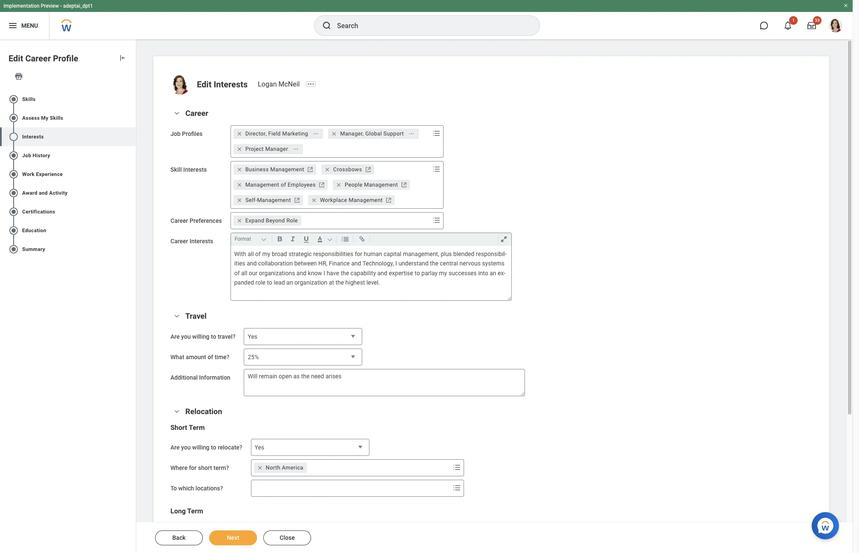 Task type: locate. For each thing, give the bounding box(es) containing it.
expand beyond role, press delete to clear value. option
[[233, 216, 301, 226]]

list
[[0, 86, 136, 262]]

1 radio custom image from the top
[[9, 94, 19, 104]]

management inside 'element'
[[245, 182, 279, 188]]

1 you from the top
[[181, 333, 191, 340]]

x small image left 'self-'
[[235, 196, 244, 205]]

x small image inside business management, press delete to clear value, ctrl + enter opens in new window. option
[[235, 165, 244, 174]]

prompts image
[[431, 128, 441, 139], [431, 164, 441, 174], [431, 215, 441, 225], [452, 462, 462, 473], [452, 483, 462, 493]]

and up our
[[247, 260, 257, 267]]

all left our
[[241, 270, 247, 277]]

willing
[[192, 333, 209, 340], [192, 444, 209, 451]]

items selected list box
[[231, 126, 430, 157], [231, 162, 430, 208]]

items selected list box for skill interests
[[231, 162, 430, 208]]

x small image for workplace management
[[310, 196, 318, 205]]

profiles
[[182, 130, 203, 137]]

prompts image for career preferences
[[431, 215, 441, 225]]

capital
[[384, 251, 401, 257]]

plus
[[441, 251, 452, 257]]

1 vertical spatial willing
[[192, 444, 209, 451]]

and down between
[[297, 270, 306, 277]]

edit for edit career profile
[[9, 53, 23, 64]]

1
[[792, 18, 795, 23]]

ext link image
[[306, 165, 315, 174], [364, 165, 372, 174], [400, 181, 408, 189]]

1 error image from the top
[[127, 150, 136, 161]]

0 horizontal spatial edit
[[9, 53, 23, 64]]

radio custom image inside summary link
[[9, 244, 19, 254]]

0 horizontal spatial job
[[22, 152, 31, 158]]

expand beyond role
[[245, 217, 298, 224]]

yes up 25%
[[248, 333, 257, 340]]

ext link image down people management, press delete to clear value, ctrl + enter opens in new window. option
[[384, 196, 393, 205]]

radio custom image for job history
[[9, 150, 19, 161]]

x small image for expand beyond role
[[235, 217, 244, 225]]

1 are from the top
[[170, 333, 180, 340]]

x small image up self-management, press delete to clear value, ctrl + enter opens in new window. option
[[235, 181, 244, 189]]

for left human
[[355, 251, 362, 257]]

management down management of employees 'element'
[[257, 197, 291, 203]]

error image
[[127, 94, 136, 104], [127, 113, 136, 123], [127, 132, 136, 142], [127, 225, 136, 236], [127, 244, 136, 254]]

job history
[[22, 152, 50, 158]]

skills up assess
[[22, 96, 36, 102]]

radio custom image inside interests link
[[9, 132, 19, 142]]

management for self-management
[[257, 197, 291, 203]]

ext link image up workplace
[[318, 181, 326, 189]]

highest
[[345, 279, 365, 286]]

related actions image for marketing
[[313, 131, 319, 137]]

related actions image right marketing in the top left of the page
[[313, 131, 319, 137]]

-
[[60, 3, 62, 9]]

1 horizontal spatial i
[[395, 260, 397, 267]]

chevron down image inside travel group
[[172, 313, 182, 319]]

x small image left the business
[[235, 165, 244, 174]]

director, field marketing element
[[245, 130, 308, 138]]

award and activity
[[22, 190, 68, 196]]

1 vertical spatial skills
[[50, 115, 63, 121]]

ext link image for people management
[[400, 181, 408, 189]]

edit right employee's photo (logan mcneil)
[[197, 79, 212, 90]]

error image for education
[[127, 225, 136, 236]]

related actions image for support
[[409, 131, 415, 137]]

career up career interests
[[170, 217, 188, 224]]

error image inside job history link
[[127, 150, 136, 161]]

1 error image from the top
[[127, 94, 136, 104]]

to down understand
[[415, 270, 420, 277]]

job inside list
[[22, 152, 31, 158]]

people management, press delete to clear value, ctrl + enter opens in new window. option
[[333, 180, 410, 190]]

my
[[41, 115, 48, 121]]

of down business management, press delete to clear value, ctrl + enter opens in new window. option
[[281, 182, 286, 188]]

workplace management, press delete to clear value, ctrl + enter opens in new window. option
[[308, 195, 395, 205]]

x small image inside people management, press delete to clear value, ctrl + enter opens in new window. option
[[335, 181, 343, 189]]

x small image left people
[[335, 181, 343, 189]]

print image
[[14, 72, 23, 80]]

i down capital
[[395, 260, 397, 267]]

term down relocation button
[[189, 424, 205, 432]]

management up management of employees
[[270, 166, 304, 173]]

1 chevron down image from the top
[[172, 313, 182, 319]]

yes up 'north america, press delete to clear value.' option
[[255, 444, 264, 451]]

into
[[478, 270, 488, 277]]

1 vertical spatial items selected list box
[[231, 162, 430, 208]]

x small image inside manager, global support, press delete to clear value. option
[[330, 130, 339, 138]]

items selected list box containing business management
[[231, 162, 430, 208]]

job profiles
[[170, 130, 203, 137]]

x small image for manager, global support
[[330, 130, 339, 138]]

0 horizontal spatial the
[[336, 279, 344, 286]]

to left the travel?
[[211, 333, 216, 340]]

self-management element
[[245, 196, 291, 204]]

yes inside dropdown button
[[255, 444, 264, 451]]

ext link image inside management of employees, press delete to clear value, ctrl + enter opens in new window. option
[[318, 181, 326, 189]]

ext link image down employees
[[293, 196, 301, 205]]

2 horizontal spatial ext link image
[[400, 181, 408, 189]]

x small image inside workplace management, press delete to clear value, ctrl + enter opens in new window. option
[[310, 196, 318, 205]]

x small image left manager,
[[330, 130, 339, 138]]

you for are you willing to travel?
[[181, 333, 191, 340]]

x small image inside director, field marketing, press delete to clear value. option
[[235, 130, 244, 138]]

bold image
[[274, 234, 285, 244]]

1 horizontal spatial the
[[430, 260, 439, 267]]

radio custom image for award and activity
[[9, 188, 19, 198]]

error image inside work experience link
[[127, 169, 136, 179]]

crossbows, press delete to clear value, ctrl + enter opens in new window. option
[[321, 165, 374, 175]]

business management element
[[245, 166, 304, 173]]

radio custom image left certifications
[[9, 207, 19, 217]]

job history link
[[0, 146, 136, 165]]

which
[[178, 485, 194, 492]]

x small image left workplace
[[310, 196, 318, 205]]

and right award
[[39, 190, 48, 196]]

error image inside education link
[[127, 225, 136, 236]]

of
[[281, 182, 286, 188], [255, 251, 261, 257], [234, 270, 240, 277], [208, 354, 213, 361]]

education link
[[0, 221, 136, 240]]

0 horizontal spatial related actions image
[[293, 146, 299, 152]]

my down the central
[[439, 270, 447, 277]]

to right role
[[267, 279, 272, 286]]

an right the lead at the bottom of the page
[[286, 279, 293, 286]]

radio custom image for summary
[[9, 244, 19, 254]]

error image for and
[[127, 188, 136, 198]]

panded
[[234, 270, 506, 286]]

0 vertical spatial edit
[[9, 53, 23, 64]]

list containing skills
[[0, 86, 136, 262]]

error image
[[127, 150, 136, 161], [127, 169, 136, 179], [127, 188, 136, 198], [127, 207, 136, 217]]

error image for assess my skills
[[127, 113, 136, 123]]

radio custom image inside skills link
[[9, 94, 19, 104]]

prompts image for skill interests
[[431, 164, 441, 174]]

award and activity link
[[0, 184, 136, 202]]

are inside travel group
[[170, 333, 180, 340]]

x small image
[[235, 165, 244, 174], [323, 165, 332, 174], [335, 181, 343, 189], [235, 196, 244, 205], [310, 196, 318, 205], [256, 464, 264, 472]]

willing for travel?
[[192, 333, 209, 340]]

next
[[227, 534, 239, 541]]

4 radio custom image from the top
[[9, 169, 19, 179]]

of left our
[[234, 270, 240, 277]]

1 horizontal spatial related actions image
[[313, 131, 319, 137]]

chevron down image left the travel button
[[172, 313, 182, 319]]

relocate?
[[218, 444, 242, 451]]

career for career preferences
[[170, 217, 188, 224]]

error image for interests
[[127, 132, 136, 142]]

radio custom image
[[9, 94, 19, 104], [9, 132, 19, 142], [9, 150, 19, 161], [9, 169, 19, 179], [9, 188, 19, 198], [9, 225, 19, 236], [9, 244, 19, 254]]

summary link
[[0, 240, 136, 259]]

are you willing to travel?
[[170, 333, 235, 340]]

1 horizontal spatial edit
[[197, 79, 212, 90]]

1 vertical spatial yes
[[255, 444, 264, 451]]

error image for skills
[[127, 94, 136, 104]]

x small image inside 'crossbows, press delete to clear value, ctrl + enter opens in new window.' option
[[323, 165, 332, 174]]

skills right my
[[50, 115, 63, 121]]

1 vertical spatial job
[[22, 152, 31, 158]]

0 vertical spatial my
[[262, 251, 270, 257]]

related actions image inside director, field marketing, press delete to clear value. option
[[313, 131, 319, 137]]

travel
[[185, 312, 207, 320]]

work
[[22, 171, 35, 177]]

close environment banner image
[[843, 3, 849, 8]]

error image for experience
[[127, 169, 136, 179]]

1 vertical spatial you
[[181, 444, 191, 451]]

radio custom image inside education link
[[9, 225, 19, 236]]

you inside short term group
[[181, 444, 191, 451]]

you for are you willing to relocate?
[[181, 444, 191, 451]]

0 vertical spatial an
[[490, 270, 496, 277]]

2 chevron down image from the top
[[172, 409, 182, 415]]

america
[[282, 465, 303, 471]]

between
[[294, 260, 317, 267]]

job left history
[[22, 152, 31, 158]]

error image inside skills link
[[127, 94, 136, 104]]

beyond
[[266, 217, 285, 224]]

3 error image from the top
[[127, 188, 136, 198]]

0 vertical spatial you
[[181, 333, 191, 340]]

term inside group
[[189, 424, 205, 432]]

of left time?
[[208, 354, 213, 361]]

0 horizontal spatial i
[[324, 270, 325, 277]]

2 are from the top
[[170, 444, 180, 451]]

interests left logan
[[214, 79, 248, 90]]

4 error image from the top
[[127, 225, 136, 236]]

x small image left north
[[256, 464, 264, 472]]

2 horizontal spatial related actions image
[[409, 131, 415, 137]]

chevron down image inside relocation group
[[172, 409, 182, 415]]

1 vertical spatial i
[[324, 270, 325, 277]]

are up what
[[170, 333, 180, 340]]

are
[[170, 333, 180, 340], [170, 444, 180, 451]]

1 horizontal spatial job
[[170, 130, 181, 137]]

radio custom image left assess
[[9, 113, 19, 123]]

to left relocate?
[[211, 444, 216, 451]]

ext link image inside workplace management, press delete to clear value, ctrl + enter opens in new window. option
[[384, 196, 393, 205]]

business management, press delete to clear value, ctrl + enter opens in new window. option
[[233, 165, 316, 175]]

1 vertical spatial for
[[189, 465, 197, 471]]

0 horizontal spatial all
[[241, 270, 247, 277]]

items selected list box containing director, field marketing
[[231, 126, 430, 157]]

management down the business
[[245, 182, 279, 188]]

you up what
[[181, 333, 191, 340]]

radio custom image inside "certifications" link
[[9, 207, 19, 217]]

3 radio custom image from the top
[[9, 150, 19, 161]]

skills
[[22, 96, 36, 102], [50, 115, 63, 121]]

1 vertical spatial radio custom image
[[9, 207, 19, 217]]

education
[[22, 228, 46, 233]]

at
[[329, 279, 334, 286]]

interests down preferences
[[190, 238, 213, 245]]

interests for career
[[190, 238, 213, 245]]

0 horizontal spatial an
[[286, 279, 293, 286]]

career down the career preferences
[[170, 238, 188, 245]]

0 vertical spatial chevron down image
[[172, 313, 182, 319]]

profile
[[53, 53, 78, 64]]

bulleted list image
[[340, 234, 351, 244]]

1 vertical spatial are
[[170, 444, 180, 451]]

0 vertical spatial willing
[[192, 333, 209, 340]]

0 vertical spatial all
[[248, 251, 254, 257]]

ext link image
[[318, 181, 326, 189], [293, 196, 301, 205], [384, 196, 393, 205]]

0 vertical spatial radio custom image
[[9, 113, 19, 123]]

2 horizontal spatial ext link image
[[384, 196, 393, 205]]

radio custom image inside assess my skills link
[[9, 113, 19, 123]]

1 horizontal spatial for
[[355, 251, 362, 257]]

5 error image from the top
[[127, 244, 136, 254]]

0 vertical spatial skills
[[22, 96, 36, 102]]

all right with
[[248, 251, 254, 257]]

0 horizontal spatial skills
[[22, 96, 36, 102]]

1 vertical spatial edit
[[197, 79, 212, 90]]

i
[[395, 260, 397, 267], [324, 270, 325, 277]]

term
[[189, 424, 205, 432], [187, 507, 203, 515]]

where
[[170, 465, 188, 471]]

2 items selected list box from the top
[[231, 162, 430, 208]]

x small image inside the "project manager, press delete to clear value." option
[[235, 145, 244, 153]]

1 radio custom image from the top
[[9, 113, 19, 123]]

x small image for project manager
[[235, 145, 244, 153]]

ext link image up employees
[[306, 165, 315, 174]]

2 willing from the top
[[192, 444, 209, 451]]

2 radio custom image from the top
[[9, 207, 19, 217]]

you
[[181, 333, 191, 340], [181, 444, 191, 451]]

x small image left director,
[[235, 130, 244, 138]]

x small image left expand
[[235, 217, 244, 225]]

career right chevron down icon
[[185, 109, 208, 118]]

related actions image
[[313, 131, 319, 137], [409, 131, 415, 137], [293, 146, 299, 152]]

1 vertical spatial chevron down image
[[172, 409, 182, 415]]

error image inside interests link
[[127, 132, 136, 142]]

chevron down image
[[172, 313, 182, 319], [172, 409, 182, 415]]

Additional Information text field
[[244, 369, 525, 396]]

Career Interests text field
[[231, 246, 511, 300]]

0 horizontal spatial for
[[189, 465, 197, 471]]

additional
[[170, 374, 198, 381]]

parlay
[[422, 270, 438, 277]]

ext link image right people management element
[[400, 181, 408, 189]]

are down short
[[170, 444, 180, 451]]

x small image inside expand beyond role, press delete to clear value. option
[[235, 217, 244, 225]]

0 horizontal spatial ext link image
[[306, 165, 315, 174]]

menu button
[[0, 12, 49, 39]]

logan mcneil element
[[258, 80, 305, 88]]

job inside career group
[[170, 130, 181, 137]]

related actions image inside the "project manager, press delete to clear value." option
[[293, 146, 299, 152]]

0 horizontal spatial my
[[262, 251, 270, 257]]

business management
[[245, 166, 304, 173]]

0 horizontal spatial ext link image
[[293, 196, 301, 205]]

7 radio custom image from the top
[[9, 244, 19, 254]]

ext link image for self-management
[[293, 196, 301, 205]]

x small image for people management
[[335, 181, 343, 189]]

director, field marketing, press delete to clear value. option
[[233, 129, 323, 139]]

1 horizontal spatial ext link image
[[364, 165, 372, 174]]

1 vertical spatial term
[[187, 507, 203, 515]]

responsibil
[[476, 251, 507, 257]]

marketing
[[282, 130, 308, 137]]

short
[[170, 424, 187, 432]]

1 horizontal spatial ext link image
[[318, 181, 326, 189]]

related actions image right support
[[409, 131, 415, 137]]

2 error image from the top
[[127, 169, 136, 179]]

management
[[270, 166, 304, 173], [245, 182, 279, 188], [364, 182, 398, 188], [257, 197, 291, 203], [349, 197, 383, 203]]

radio custom image for work experience
[[9, 169, 19, 179]]

ext link image up people management
[[364, 165, 372, 174]]

interests for edit
[[214, 79, 248, 90]]

yes
[[248, 333, 257, 340], [255, 444, 264, 451]]

33 button
[[803, 16, 822, 35]]

relocation group
[[170, 407, 812, 553]]

term for short term
[[189, 424, 205, 432]]

yes button
[[251, 439, 369, 456]]

2 you from the top
[[181, 444, 191, 451]]

employee's photo (logan mcneil) image
[[170, 75, 190, 95]]

6 radio custom image from the top
[[9, 225, 19, 236]]

to inside travel group
[[211, 333, 216, 340]]

of down format popup button
[[255, 251, 261, 257]]

organizations
[[259, 270, 295, 277]]

the up the parlay
[[430, 260, 439, 267]]

error image inside award and activity 'link'
[[127, 188, 136, 198]]

willing inside travel group
[[192, 333, 209, 340]]

you down the short term
[[181, 444, 191, 451]]

to inside short term group
[[211, 444, 216, 451]]

management right people
[[364, 182, 398, 188]]

long term group
[[170, 507, 812, 553]]

transformation import image
[[118, 54, 127, 62]]

travel?
[[218, 333, 235, 340]]

2 radio custom image from the top
[[9, 132, 19, 142]]

next button
[[209, 531, 257, 546]]

0 vertical spatial yes
[[248, 333, 257, 340]]

x small image left crossbows element
[[323, 165, 332, 174]]

management of employees
[[245, 182, 316, 188]]

willing up where for short term?
[[192, 444, 209, 451]]

chevron down image for relocation
[[172, 409, 182, 415]]

term inside group
[[187, 507, 203, 515]]

x small image left project
[[235, 145, 244, 153]]

my left broad
[[262, 251, 270, 257]]

0 vertical spatial job
[[170, 130, 181, 137]]

related actions image inside manager, global support, press delete to clear value. option
[[409, 131, 415, 137]]

1 horizontal spatial my
[[439, 270, 447, 277]]

5 radio custom image from the top
[[9, 188, 19, 198]]

understand
[[399, 260, 429, 267]]

term right long
[[187, 507, 203, 515]]

justify image
[[8, 20, 18, 31]]

related actions image down marketing in the top left of the page
[[293, 146, 299, 152]]

1 horizontal spatial an
[[490, 270, 496, 277]]

time?
[[215, 354, 229, 361]]

the
[[430, 260, 439, 267], [336, 279, 344, 286]]

an left ex
[[490, 270, 496, 277]]

i left the have
[[324, 270, 325, 277]]

1 items selected list box from the top
[[231, 126, 430, 157]]

1 horizontal spatial skills
[[50, 115, 63, 121]]

people management element
[[345, 181, 398, 189]]

2 error image from the top
[[127, 113, 136, 123]]

chevron down image up short
[[172, 409, 182, 415]]

interests right skill
[[183, 166, 207, 173]]

0 vertical spatial term
[[189, 424, 205, 432]]

role
[[286, 217, 298, 224]]

willing up what amount of time?
[[192, 333, 209, 340]]

to
[[170, 485, 177, 492]]

0 vertical spatial items selected list box
[[231, 126, 430, 157]]

edit up print icon
[[9, 53, 23, 64]]

1 willing from the top
[[192, 333, 209, 340]]

role
[[256, 279, 266, 286]]

0 vertical spatial for
[[355, 251, 362, 257]]

x small image inside 'north america, press delete to clear value.' option
[[256, 464, 264, 472]]

radio custom image for education
[[9, 225, 19, 236]]

you inside travel group
[[181, 333, 191, 340]]

career
[[25, 53, 51, 64], [185, 109, 208, 118], [170, 217, 188, 224], [170, 238, 188, 245]]

job left profiles
[[170, 130, 181, 137]]

implementation
[[3, 3, 40, 9]]

assess
[[22, 115, 40, 121]]

the right at on the left of the page
[[336, 279, 344, 286]]

ext link image inside self-management, press delete to clear value, ctrl + enter opens in new window. option
[[293, 196, 301, 205]]

x small image
[[235, 130, 244, 138], [330, 130, 339, 138], [235, 145, 244, 153], [235, 181, 244, 189], [235, 217, 244, 225]]

0 vertical spatial are
[[170, 333, 180, 340]]

x small image inside self-management, press delete to clear value, ctrl + enter opens in new window. option
[[235, 196, 244, 205]]

yes inside popup button
[[248, 333, 257, 340]]

error image for summary
[[127, 244, 136, 254]]

short
[[198, 465, 212, 471]]

3 error image from the top
[[127, 132, 136, 142]]

willing inside short term group
[[192, 444, 209, 451]]

error image inside summary link
[[127, 244, 136, 254]]

4 error image from the top
[[127, 207, 136, 217]]

are inside short term group
[[170, 444, 180, 451]]

and up the capability on the top left of the page
[[351, 260, 361, 267]]

management down people management, press delete to clear value, ctrl + enter opens in new window. option
[[349, 197, 383, 203]]

radio custom image
[[9, 113, 19, 123], [9, 207, 19, 217]]

for inside short term group
[[189, 465, 197, 471]]

close button
[[263, 531, 311, 546]]

ext link image for crossbows
[[364, 165, 372, 174]]

for left short
[[189, 465, 197, 471]]

know
[[308, 270, 322, 277]]

interests for skill
[[183, 166, 207, 173]]



Task type: vqa. For each thing, say whether or not it's contained in the screenshot.
Action
no



Task type: describe. For each thing, give the bounding box(es) containing it.
error image for history
[[127, 150, 136, 161]]

0 vertical spatial i
[[395, 260, 397, 267]]

work experience link
[[0, 165, 136, 184]]

link image
[[356, 234, 368, 244]]

logan
[[258, 80, 277, 88]]

error image inside "certifications" link
[[127, 207, 136, 217]]

Search Workday  search field
[[337, 16, 522, 35]]

and down technology,
[[378, 270, 387, 277]]

history
[[33, 152, 50, 158]]

0 vertical spatial the
[[430, 260, 439, 267]]

interests link
[[0, 127, 136, 146]]

blended
[[453, 251, 475, 257]]

maximize image
[[498, 234, 510, 244]]

career for career interests
[[170, 238, 188, 245]]

relocation button
[[185, 407, 222, 416]]

interests down assess
[[22, 134, 44, 140]]

ities
[[234, 251, 507, 267]]

collaboration
[[258, 260, 293, 267]]

menu
[[21, 22, 38, 29]]

management for people management
[[364, 182, 398, 188]]

close
[[280, 534, 295, 541]]

responsibilities
[[313, 251, 353, 257]]

manager, global support element
[[340, 130, 404, 138]]

willing for relocate?
[[192, 444, 209, 451]]

management for workplace management
[[349, 197, 383, 203]]

x small image for north america
[[256, 464, 264, 472]]

ex
[[498, 270, 506, 277]]

inbox large image
[[808, 21, 816, 30]]

workplace management
[[320, 197, 383, 203]]

menu banner
[[0, 0, 853, 39]]

25% button
[[244, 349, 362, 366]]

preferences
[[190, 217, 222, 224]]

director,
[[245, 130, 267, 137]]

nervous
[[460, 260, 481, 267]]

what amount of time?
[[170, 354, 229, 361]]

north
[[266, 465, 280, 471]]

strategic
[[289, 251, 312, 257]]

job for job profiles
[[170, 130, 181, 137]]

project manager
[[245, 146, 288, 152]]

skill interests
[[170, 166, 207, 173]]

career preferences
[[170, 217, 222, 224]]

radio custom image for certifications
[[9, 207, 19, 217]]

yes for are you willing to travel?
[[248, 333, 257, 340]]

for inside with all of my broad strategic responsibilities for human capital management, plus blended responsibil ities and collaboration between hr, finance and technology, i understand the central nervous systems of all our organizations and know i have the capability and expertise to parlay my successes into an ex panded role to lead an organization at the highest level.
[[355, 251, 362, 257]]

notifications large image
[[784, 21, 792, 30]]

career for career
[[185, 109, 208, 118]]

term?
[[214, 465, 229, 471]]

manager,
[[340, 130, 364, 137]]

short term group
[[170, 424, 812, 497]]

travel group
[[170, 311, 812, 396]]

x small image for business management
[[235, 165, 244, 174]]

long term button
[[170, 507, 203, 515]]

1 horizontal spatial all
[[248, 251, 254, 257]]

term for long term
[[187, 507, 203, 515]]

our
[[249, 270, 258, 277]]

1 vertical spatial all
[[241, 270, 247, 277]]

global
[[365, 130, 382, 137]]

yes for are you willing to relocate?
[[255, 444, 264, 451]]

long
[[170, 507, 186, 515]]

radio custom image for skills
[[9, 94, 19, 104]]

are you willing to relocate?
[[170, 444, 242, 451]]

management,
[[403, 251, 439, 257]]

skills link
[[0, 90, 136, 109]]

of inside 'element'
[[281, 182, 286, 188]]

with
[[234, 251, 246, 257]]

workplace
[[320, 197, 347, 203]]

ext link image for business management
[[306, 165, 315, 174]]

preview
[[41, 3, 59, 9]]

finance
[[329, 260, 350, 267]]

self-
[[245, 197, 257, 203]]

relocation
[[185, 407, 222, 416]]

career left the profile
[[25, 53, 51, 64]]

amount
[[186, 354, 206, 361]]

yes button
[[244, 328, 362, 346]]

crossbows element
[[333, 166, 362, 173]]

assess my skills link
[[0, 109, 136, 127]]

1 vertical spatial the
[[336, 279, 344, 286]]

mcneil
[[279, 80, 300, 88]]

project
[[245, 146, 264, 152]]

career button
[[185, 109, 208, 118]]

expand beyond role element
[[245, 217, 298, 225]]

are for are you willing to relocate?
[[170, 444, 180, 451]]

action bar region
[[140, 522, 853, 553]]

people management
[[345, 182, 398, 188]]

radio custom image for assess my skills
[[9, 113, 19, 123]]

back
[[172, 534, 186, 541]]

chevron down image for travel
[[172, 313, 182, 319]]

underline image
[[300, 234, 312, 244]]

locations?
[[196, 485, 223, 492]]

chevron down image
[[172, 110, 182, 116]]

x small image for self-management
[[235, 196, 244, 205]]

format button
[[233, 234, 270, 244]]

the capability
[[341, 270, 376, 277]]

ext link image for management of employees
[[318, 181, 326, 189]]

support
[[383, 130, 404, 137]]

and inside 'link'
[[39, 190, 48, 196]]

north america element
[[266, 464, 303, 472]]

management of employees, press delete to clear value, ctrl + enter opens in new window. option
[[233, 180, 328, 190]]

people
[[345, 182, 363, 188]]

are for are you willing to travel?
[[170, 333, 180, 340]]

career interests
[[170, 238, 213, 245]]

1 vertical spatial an
[[286, 279, 293, 286]]

prompts image for where for short term?
[[452, 462, 462, 473]]

north america, press delete to clear value. option
[[254, 463, 307, 473]]

management of employees element
[[245, 181, 316, 189]]

management for business management
[[270, 166, 304, 173]]

prompts image for job profiles
[[431, 128, 441, 139]]

format group
[[233, 233, 513, 246]]

central
[[440, 260, 458, 267]]

experience
[[36, 171, 63, 177]]

33
[[815, 18, 820, 23]]

italic image
[[287, 234, 299, 244]]

x small image for crossbows
[[323, 165, 332, 174]]

level.
[[367, 279, 380, 286]]

certifications
[[22, 209, 55, 215]]

of inside travel group
[[208, 354, 213, 361]]

To which locations? field
[[251, 481, 450, 496]]

self-management, press delete to clear value, ctrl + enter opens in new window. option
[[233, 195, 303, 205]]

x small image for management of employees
[[235, 181, 244, 189]]

items selected list box for job profiles
[[231, 126, 430, 157]]

format
[[235, 236, 251, 242]]

have
[[327, 270, 339, 277]]

short term button
[[170, 424, 205, 432]]

logan mcneil
[[258, 80, 300, 88]]

25%
[[248, 354, 259, 361]]

short term
[[170, 424, 205, 432]]

x small image for director, field marketing
[[235, 130, 244, 138]]

search image
[[322, 20, 332, 31]]

hr,
[[318, 260, 327, 267]]

manager, global support, press delete to clear value. option
[[328, 129, 419, 139]]

edit for edit interests
[[197, 79, 212, 90]]

with all of my broad strategic responsibilities for human capital management, plus blended responsibil ities and collaboration between hr, finance and technology, i understand the central nervous systems of all our organizations and know i have the capability and expertise to parlay my successes into an ex panded role to lead an organization at the highest level.
[[234, 251, 507, 286]]

1 button
[[779, 16, 798, 35]]

crossbows
[[333, 166, 362, 173]]

information
[[199, 374, 230, 381]]

expand
[[245, 217, 264, 224]]

travel button
[[185, 312, 207, 320]]

self-management
[[245, 197, 291, 203]]

assess my skills
[[22, 115, 63, 121]]

where for short term?
[[170, 465, 229, 471]]

profile logan mcneil image
[[829, 19, 843, 34]]

certifications link
[[0, 202, 136, 221]]

manager, global support
[[340, 130, 404, 137]]

workplace management element
[[320, 196, 383, 204]]

ext link image for workplace management
[[384, 196, 393, 205]]

project manager, press delete to clear value. option
[[233, 144, 303, 154]]

systems
[[482, 260, 505, 267]]

1 vertical spatial my
[[439, 270, 447, 277]]

project manager element
[[245, 145, 288, 153]]

work experience
[[22, 171, 63, 177]]

radio custom image for interests
[[9, 132, 19, 142]]

career group
[[170, 108, 812, 301]]

job for job history
[[22, 152, 31, 158]]

lead
[[274, 279, 285, 286]]

prompts image for to which locations?
[[452, 483, 462, 493]]



